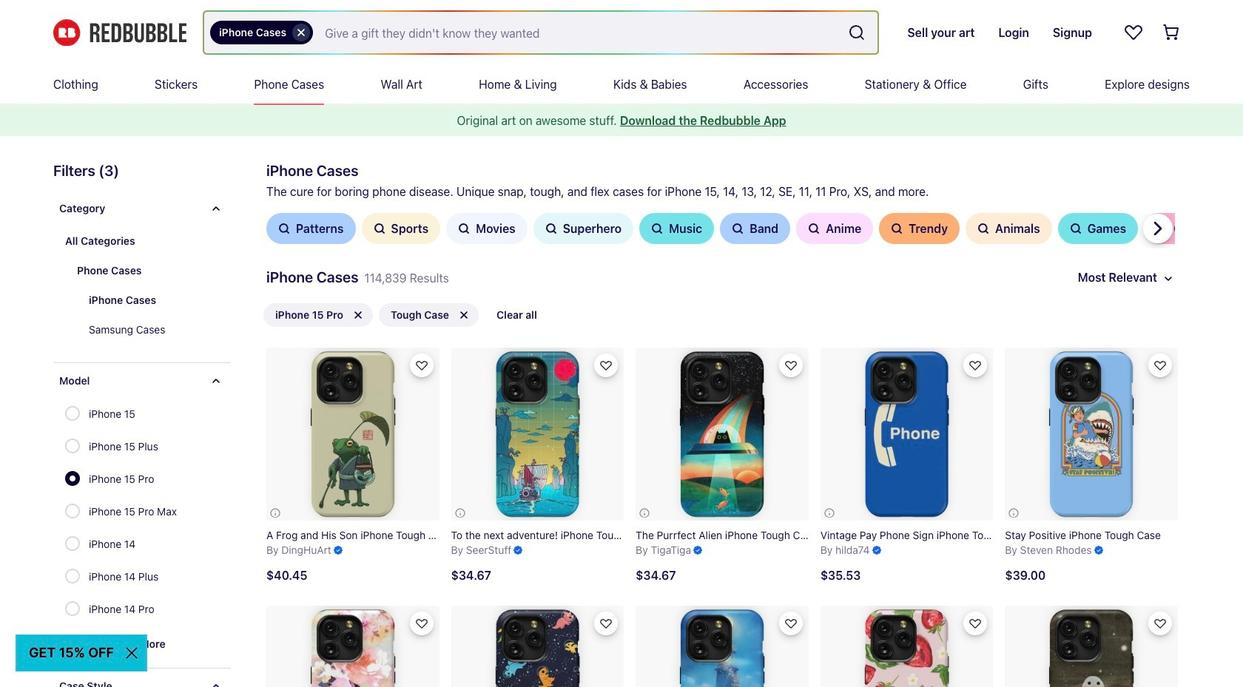 Task type: locate. For each thing, give the bounding box(es) containing it.
None radio
[[65, 406, 80, 421], [65, 472, 80, 486], [65, 504, 80, 519], [65, 569, 80, 584], [65, 602, 80, 617], [65, 406, 80, 421], [65, 472, 80, 486], [65, 504, 80, 519], [65, 569, 80, 584], [65, 602, 80, 617]]

fireflies iphone tough case image
[[1006, 607, 1179, 688]]

to the next adventure! iphone tough case image
[[451, 348, 624, 521]]

4 menu item from the left
[[381, 65, 423, 104]]

menu item
[[53, 65, 98, 104], [155, 65, 198, 104], [254, 65, 324, 104], [381, 65, 423, 104], [479, 65, 557, 104], [614, 65, 687, 104], [744, 65, 809, 104], [865, 65, 967, 104], [1024, 65, 1049, 104], [1105, 65, 1190, 104]]

1 menu item from the left
[[53, 65, 98, 104]]

menu bar
[[53, 65, 1190, 104]]

vintage pay phone sign iphone tough case image
[[821, 348, 994, 521]]

a frog and his son iphone tough case image
[[267, 348, 439, 521]]

10 menu item from the left
[[1105, 65, 1190, 104]]

5 menu item from the left
[[479, 65, 557, 104]]

114,839 results element
[[30, 160, 1227, 688]]

stay positive iphone tough case image
[[1006, 348, 1179, 521]]

a lighthouse keeper who loved the moon iphone tough case image
[[636, 607, 809, 688]]

3 menu item from the left
[[254, 65, 324, 104]]

None field
[[204, 12, 878, 53]]

None radio
[[65, 439, 80, 454], [65, 537, 80, 552], [65, 439, 80, 454], [65, 537, 80, 552]]



Task type: describe. For each thing, give the bounding box(es) containing it.
6 menu item from the left
[[614, 65, 687, 104]]

9 menu item from the left
[[1024, 65, 1049, 104]]

model option group
[[65, 399, 186, 627]]

Search term search field
[[313, 12, 843, 53]]

romantic pink teal watercolor chic floral pattern iphone tough case image
[[267, 607, 439, 688]]

2 menu item from the left
[[155, 65, 198, 104]]

7 menu item from the left
[[744, 65, 809, 104]]

the purrfect alien  iphone tough case image
[[636, 348, 809, 521]]

8 menu item from the left
[[865, 65, 967, 104]]



Task type: vqa. For each thing, say whether or not it's contained in the screenshot.
Illustration
no



